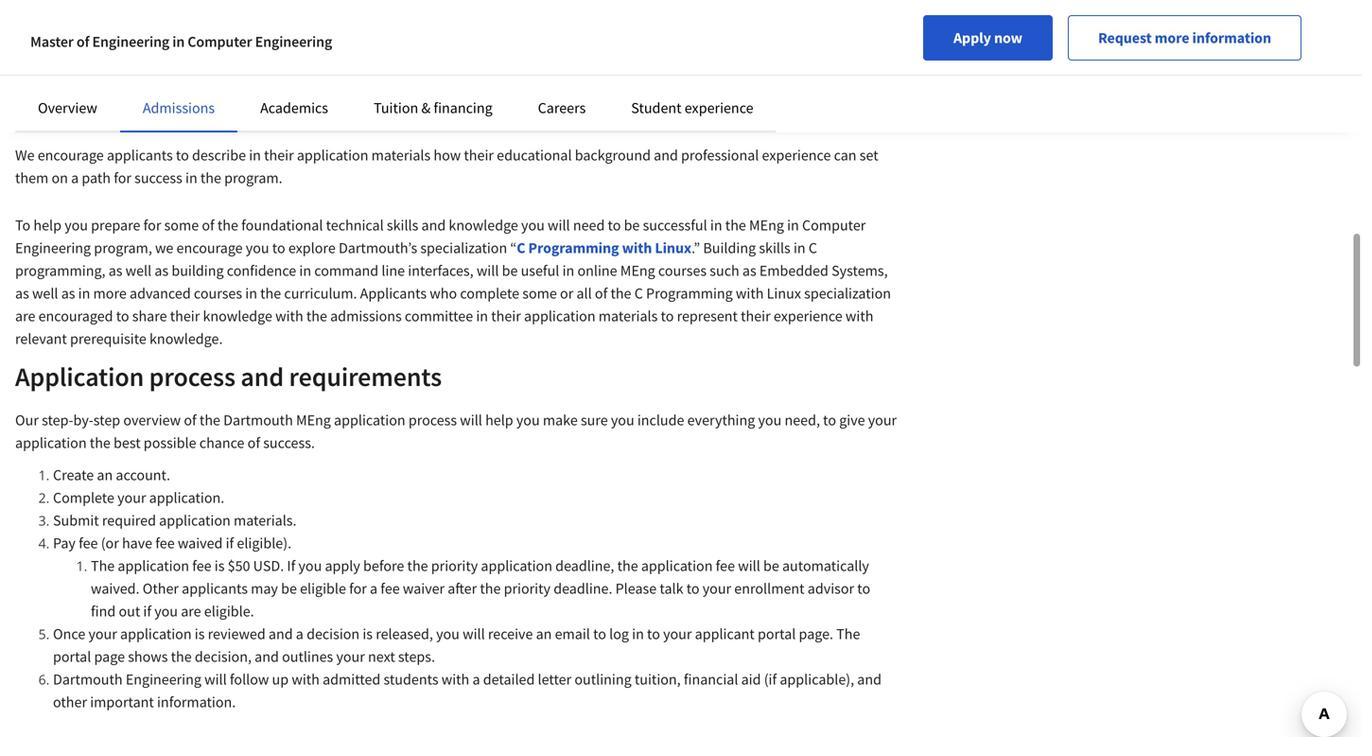 Task type: describe. For each thing, give the bounding box(es) containing it.
their up the program.
[[264, 146, 294, 165]]

share
[[132, 307, 167, 326]]

embedded
[[760, 261, 829, 280]]

1 horizontal spatial an
[[536, 625, 552, 643]]

success
[[134, 168, 182, 187]]

meng inside 'our step-by-step overview of the dartmouth meng application process will help you make sure you include everything you need, to give your application the best possible chance of success.'
[[296, 411, 331, 430]]

be inside to help you prepare for some of the foundational technical skills and knowledge you will need to be successful in the meng in computer engineering program, we encourage you to explore dartmouth's specialization "
[[624, 216, 640, 235]]

interfaces,
[[408, 261, 474, 280]]

include
[[638, 411, 685, 430]]

1 horizontal spatial the
[[837, 625, 861, 643]]

to right talk at bottom
[[687, 579, 700, 598]]

shows
[[128, 647, 168, 666]]

talk
[[660, 579, 684, 598]]

0 horizontal spatial computer
[[188, 32, 252, 51]]

0 vertical spatial experience
[[685, 98, 754, 117]]

application up talk at bottom
[[641, 556, 713, 575]]

the up waiver
[[407, 556, 428, 575]]

engineering inside to help you prepare for some of the foundational technical skills and knowledge you will need to be successful in the meng in computer engineering program, we encourage you to explore dartmouth's specialization "
[[15, 238, 91, 257]]

fee up enrollment in the right of the page
[[716, 556, 735, 575]]

relevant
[[15, 329, 67, 348]]

by-
[[73, 411, 93, 430]]

confidence
[[227, 261, 296, 280]]

a down before
[[370, 579, 378, 598]]

admissions
[[143, 98, 215, 117]]

once
[[53, 625, 85, 643]]

specialization inside to help you prepare for some of the foundational technical skills and knowledge you will need to be successful in the meng in computer engineering program, we encourage you to explore dartmouth's specialization "
[[420, 238, 507, 257]]

encourage inside to help you prepare for some of the foundational technical skills and knowledge you will need to be successful in the meng in computer engineering program, we encourage you to explore dartmouth's specialization "
[[177, 238, 243, 257]]

students
[[384, 670, 439, 689]]

you left need,
[[758, 411, 782, 430]]

0 horizontal spatial an
[[97, 466, 113, 484]]

the up building
[[726, 216, 746, 235]]

after
[[448, 579, 477, 598]]

educational
[[497, 146, 572, 165]]

chance
[[199, 433, 245, 452]]

0 horizontal spatial if
[[143, 602, 151, 621]]

the inside we encourage applicants to describe in their application materials how their educational background and professional experience can set them on a path for success in the program.
[[201, 168, 221, 187]]

dartmouth inside create an account. complete your application. submit required application materials. pay fee (or have fee waived if eligible). the application fee is $50 usd. if you apply before the priority application deadline, the application fee will be automatically waived. other applicants may be eligible for a fee waiver after the priority deadline. please talk to your enrollment advisor to find out if you are eligible. once your application is reviewed and a decision is released, you will receive an email to log in to your applicant portal page. the portal page shows the decision, and outlines your next steps. dartmouth engineering will follow up with admitted students with a detailed letter outlining tuition, financial aid (if applicable), and other important information.
[[53, 670, 123, 689]]

background
[[575, 146, 651, 165]]

applicant
[[695, 625, 755, 643]]

careers
[[538, 98, 586, 117]]

please
[[616, 579, 657, 598]]

technical
[[326, 216, 384, 235]]

as up encouraged
[[61, 284, 75, 303]]

benefit
[[148, 47, 193, 66]]

apply
[[325, 556, 360, 575]]

you up confidence
[[246, 238, 269, 257]]

skills for technical
[[387, 216, 419, 235]]

you down other at the bottom left of the page
[[154, 602, 178, 621]]

eligible).
[[237, 534, 292, 553]]

1 vertical spatial well
[[32, 284, 58, 303]]

circuit
[[99, 93, 139, 112]]

enrollment
[[735, 579, 805, 598]]

probability
[[395, 70, 464, 89]]

explore
[[288, 238, 336, 257]]

to up the c programming with linux
[[608, 216, 621, 235]]

of up possible
[[184, 411, 197, 430]]

of right master
[[77, 32, 89, 51]]

email
[[555, 625, 590, 643]]

linux inside ." building skills in c programming, as well as building confidence in command line interfaces, will be useful in online meng courses such as embedded systems, as well as in more advanced courses in the curriculum. applicants who complete some or all of the c programming with linux specialization are encouraged to share their knowledge with the admissions committee in their application materials to represent their experience with relevant prerequisite knowledge.
[[767, 284, 801, 303]]

admissions link
[[143, 98, 215, 117]]

for inside create an account. complete your application. submit required application materials. pay fee (or have fee waived if eligible). the application fee is $50 usd. if you apply before the priority application deadline, the application fee will be automatically waived. other applicants may be eligible for a fee waiver after the priority deadline. please talk to your enrollment advisor to find out if you are eligible. once your application is reviewed and a decision is released, you will receive an email to log in to your applicant portal page. the portal page shows the decision, and outlines your next steps. dartmouth engineering will follow up with admitted students with a detailed letter outlining tuition, financial aid (if applicable), and other important information.
[[349, 579, 367, 598]]

."
[[692, 238, 700, 257]]

your down find
[[88, 625, 117, 643]]

curriculum.
[[284, 284, 357, 303]]

you up 'useful'
[[521, 216, 545, 235]]

help inside to help you prepare for some of the foundational technical skills and knowledge you will need to be successful in the meng in computer engineering program, we encourage you to explore dartmouth's specialization "
[[33, 216, 61, 235]]

all
[[577, 284, 592, 303]]

application inside we encourage applicants to describe in their application materials how their educational background and professional experience can set them on a path for success in the program.
[[297, 146, 369, 165]]

we
[[15, 146, 35, 165]]

more inside 'button'
[[1155, 28, 1190, 47]]

engineering up "algebra,"
[[255, 32, 332, 51]]

program.
[[224, 168, 283, 187]]

0 horizontal spatial process
[[149, 360, 236, 393]]

program, inside applicants will benefit from having demonstrated knowledge and previously developed skills across core foundational areas prior to taking the program, including linear algebra, calculus, probability and statistics, basic programming (e.g. c, python), digital logic, and analog circuit fundamentals.
[[119, 70, 178, 89]]

tuition
[[374, 98, 418, 117]]

waived
[[178, 534, 223, 553]]

0 vertical spatial programming
[[529, 238, 619, 257]]

computer inside to help you prepare for some of the foundational technical skills and knowledge you will need to be successful in the meng in computer engineering program, we encourage you to explore dartmouth's specialization "
[[802, 216, 866, 235]]

application process and requirements
[[15, 360, 447, 393]]

will left receive
[[463, 625, 485, 643]]

required
[[102, 511, 156, 530]]

application inside ." building skills in c programming, as well as building confidence in command line interfaces, will be useful in online meng courses such as embedded systems, as well as in more advanced courses in the curriculum. applicants who complete some or all of the c programming with linux specialization are encouraged to share their knowledge with the admissions committee in their application materials to represent their experience with relevant prerequisite knowledge.
[[524, 307, 596, 326]]

fee down before
[[381, 579, 400, 598]]

make
[[543, 411, 578, 430]]

to inside we encourage applicants to describe in their application materials how their educational background and professional experience can set them on a path for success in the program.
[[176, 146, 189, 165]]

you right sure
[[611, 411, 635, 430]]

follow
[[230, 670, 269, 689]]

out
[[119, 602, 140, 621]]

and up outlines
[[269, 625, 293, 643]]

master of engineering in computer engineering
[[30, 32, 332, 51]]

will inside applicants will benefit from having demonstrated knowledge and previously developed skills across core foundational areas prior to taking the program, including linear algebra, calculus, probability and statistics, basic programming (e.g. c, python), digital logic, and analog circuit fundamentals.
[[123, 47, 145, 66]]

pay
[[53, 534, 76, 553]]

from
[[196, 47, 226, 66]]

specialization inside ." building skills in c programming, as well as building confidence in command line interfaces, will be useful in online meng courses such as embedded systems, as well as in more advanced courses in the curriculum. applicants who complete some or all of the c programming with linux specialization are encouraged to share their knowledge with the admissions committee in their application materials to represent their experience with relevant prerequisite knowledge.
[[804, 284, 891, 303]]

application.
[[149, 488, 224, 507]]

programming
[[592, 70, 679, 89]]

find
[[91, 602, 116, 621]]

dartmouth inside 'our step-by-step overview of the dartmouth meng application process will help you make sure you include everything you need, to give your application the best possible chance of success.'
[[223, 411, 293, 430]]

foundational inside applicants will benefit from having demonstrated knowledge and previously developed skills across core foundational areas prior to taking the program, including linear algebra, calculus, probability and statistics, basic programming (e.g. c, python), digital logic, and analog circuit fundamentals.
[[714, 47, 796, 66]]

application up waived
[[159, 511, 231, 530]]

knowledge.
[[150, 329, 223, 348]]

their right the represent at the top of the page
[[741, 307, 771, 326]]

applicants inside we encourage applicants to describe in their application materials how their educational background and professional experience can set them on a path for success in the program.
[[107, 146, 173, 165]]

(or
[[101, 534, 119, 553]]

academics
[[260, 98, 328, 117]]

the down curriculum.
[[306, 307, 327, 326]]

fee down waived
[[192, 556, 212, 575]]

your up required on the left bottom
[[117, 488, 146, 507]]

a left detailed
[[473, 670, 480, 689]]

before
[[363, 556, 404, 575]]

apply now button
[[923, 15, 1053, 61]]

digital
[[784, 70, 824, 89]]

materials.
[[234, 511, 297, 530]]

their right the how
[[464, 146, 494, 165]]

prerequisite
[[70, 329, 146, 348]]

best
[[114, 433, 141, 452]]

skills for developed
[[605, 47, 637, 66]]

their up knowledge. in the top of the page
[[170, 307, 200, 326]]

foundational inside to help you prepare for some of the foundational technical skills and knowledge you will need to be successful in the meng in computer engineering program, we encourage you to explore dartmouth's specialization "
[[241, 216, 323, 235]]

and inside to help you prepare for some of the foundational technical skills and knowledge you will need to be successful in the meng in computer engineering program, we encourage you to explore dartmouth's specialization "
[[422, 216, 446, 235]]

fee left the (or
[[79, 534, 98, 553]]

experience inside ." building skills in c programming, as well as building confidence in command line interfaces, will be useful in online meng courses such as embedded systems, as well as in more advanced courses in the curriculum. applicants who complete some or all of the c programming with linux specialization are encouraged to share their knowledge with the admissions committee in their application materials to represent their experience with relevant prerequisite knowledge.
[[774, 307, 843, 326]]

command
[[314, 261, 379, 280]]

if
[[287, 556, 295, 575]]

application left deadline,
[[481, 556, 553, 575]]

skills inside ." building skills in c programming, as well as building confidence in command line interfaces, will be useful in online meng courses such as embedded systems, as well as in more advanced courses in the curriculum. applicants who complete some or all of the c programming with linux specialization are encouraged to share their knowledge with the admissions committee in their application materials to represent their experience with relevant prerequisite knowledge.
[[759, 238, 791, 257]]

application up other at the bottom left of the page
[[118, 556, 189, 575]]

across
[[640, 47, 681, 66]]

to left log
[[593, 625, 606, 643]]

the inside applicants will benefit from having demonstrated knowledge and previously developed skills across core foundational areas prior to taking the program, including linear algebra, calculus, probability and statistics, basic programming (e.g. c, python), digital logic, and analog circuit fundamentals.
[[96, 70, 116, 89]]

building
[[703, 238, 756, 257]]

are inside create an account. complete your application. submit required application materials. pay fee (or have fee waived if eligible). the application fee is $50 usd. if you apply before the priority application deadline, the application fee will be automatically waived. other applicants may be eligible for a fee waiver after the priority deadline. please talk to your enrollment advisor to find out if you are eligible. once your application is reviewed and a decision is released, you will receive an email to log in to your applicant portal page. the portal page shows the decision, and outlines your next steps. dartmouth engineering will follow up with admitted students with a detailed letter outlining tuition, financial aid (if applicable), and other important information.
[[181, 602, 201, 621]]

programming inside ." building skills in c programming, as well as building confidence in command line interfaces, will be useful in online meng courses such as embedded systems, as well as in more advanced courses in the curriculum. applicants who complete some or all of the c programming with linux specialization are encouraged to share their knowledge with the admissions committee in their application materials to represent their experience with relevant prerequisite knowledge.
[[646, 284, 733, 303]]

you left prepare
[[65, 216, 88, 235]]

encourage inside we encourage applicants to describe in their application materials how their educational background and professional experience can set them on a path for success in the program.
[[38, 146, 104, 165]]

a up outlines
[[296, 625, 304, 643]]

more inside ." building skills in c programming, as well as building confidence in command line interfaces, will be useful in online meng courses such as embedded systems, as well as in more advanced courses in the curriculum. applicants who complete some or all of the c programming with linux specialization are encouraged to share their knowledge with the admissions committee in their application materials to represent their experience with relevant prerequisite knowledge.
[[93, 284, 127, 303]]

as up advanced
[[155, 261, 169, 280]]

or
[[560, 284, 574, 303]]

and down the previously
[[467, 70, 491, 89]]

knowledge inside to help you prepare for some of the foundational technical skills and knowledge you will need to be successful in the meng in computer engineering program, we encourage you to explore dartmouth's specialization "
[[449, 216, 518, 235]]

their down complete
[[491, 307, 521, 326]]

account.
[[116, 466, 170, 484]]

as down programming,
[[15, 284, 29, 303]]

your up admitted
[[336, 647, 365, 666]]

experience inside we encourage applicants to describe in their application materials how their educational background and professional experience can set them on a path for success in the program.
[[762, 146, 831, 165]]

need
[[573, 216, 605, 235]]

letter
[[538, 670, 572, 689]]

be up enrollment in the right of the page
[[764, 556, 780, 575]]

committee
[[405, 307, 473, 326]]

our
[[15, 411, 39, 430]]

materials inside ." building skills in c programming, as well as building confidence in command line interfaces, will be useful in online meng courses such as embedded systems, as well as in more advanced courses in the curriculum. applicants who complete some or all of the c programming with linux specialization are encouraged to share their knowledge with the admissions committee in their application materials to represent their experience with relevant prerequisite knowledge.
[[599, 307, 658, 326]]

other
[[143, 579, 179, 598]]

$50
[[228, 556, 250, 575]]

academics link
[[260, 98, 328, 117]]

&
[[422, 98, 431, 117]]

0 horizontal spatial portal
[[53, 647, 91, 666]]

overview link
[[38, 98, 97, 117]]

to up prerequisite
[[116, 307, 129, 326]]

with down 'such'
[[736, 284, 764, 303]]

prior
[[836, 47, 867, 66]]

will up enrollment in the right of the page
[[738, 556, 761, 575]]

application down 'step-'
[[15, 433, 87, 452]]

to up confidence
[[272, 238, 285, 257]]

the right after
[[480, 579, 501, 598]]

0 horizontal spatial is
[[195, 625, 205, 643]]

the down step
[[90, 433, 111, 452]]

be down if
[[281, 579, 297, 598]]

of inside to help you prepare for some of the foundational technical skills and knowledge you will need to be successful in the meng in computer engineering program, we encourage you to explore dartmouth's specialization "
[[202, 216, 215, 235]]

your inside 'our step-by-step overview of the dartmouth meng application process will help you make sure you include everything you need, to give your application the best possible chance of success.'
[[868, 411, 897, 430]]

the down confidence
[[260, 284, 281, 303]]

waived.
[[91, 579, 140, 598]]

request more information button
[[1068, 15, 1302, 61]]

with right students
[[442, 670, 470, 689]]

with down curriculum.
[[275, 307, 303, 326]]

we encourage applicants to describe in their application materials how their educational background and professional experience can set them on a path for success in the program.
[[15, 146, 879, 187]]

applicable),
[[780, 670, 855, 689]]

core
[[684, 47, 711, 66]]

the down online
[[611, 284, 632, 303]]



Task type: locate. For each thing, give the bounding box(es) containing it.
help inside 'our step-by-step overview of the dartmouth meng application process will help you make sure you include everything you need, to give your application the best possible chance of success.'
[[485, 411, 513, 430]]

them
[[15, 168, 49, 187]]

1 vertical spatial program,
[[94, 238, 152, 257]]

applicants up success
[[107, 146, 173, 165]]

applicants down the line
[[360, 284, 427, 303]]

can
[[834, 146, 857, 165]]

meng up building
[[749, 216, 784, 235]]

some inside ." building skills in c programming, as well as building confidence in command line interfaces, will be useful in online meng courses such as embedded systems, as well as in more advanced courses in the curriculum. applicants who complete some or all of the c programming with linux specialization are encouraged to share their knowledge with the admissions committee in their application materials to represent their experience with relevant prerequisite knowledge.
[[523, 284, 557, 303]]

some down 'useful'
[[523, 284, 557, 303]]

student
[[631, 98, 682, 117]]

meng
[[749, 216, 784, 235], [296, 411, 331, 430]]

application up shows
[[120, 625, 192, 643]]

knowledge up the "
[[449, 216, 518, 235]]

prepare
[[91, 216, 140, 235]]

0 horizontal spatial applicants
[[107, 146, 173, 165]]

1 vertical spatial skills
[[387, 216, 419, 235]]

will inside to help you prepare for some of the foundational technical skills and knowledge you will need to be successful in the meng in computer engineering program, we encourage you to explore dartmouth's specialization "
[[548, 216, 570, 235]]

requirements
[[289, 360, 442, 393]]

courses
[[194, 284, 242, 303]]

knowledge up probability
[[367, 47, 437, 66]]

c,
[[712, 70, 724, 89]]

specialization up interfaces,
[[420, 238, 507, 257]]

computer
[[188, 32, 252, 51], [802, 216, 866, 235]]

meng inside to help you prepare for some of the foundational technical skills and knowledge you will need to be successful in the meng in computer engineering program, we encourage you to explore dartmouth's specialization "
[[749, 216, 784, 235]]

1 horizontal spatial more
[[1155, 28, 1190, 47]]

0 horizontal spatial for
[[114, 168, 131, 187]]

overview
[[123, 411, 181, 430]]

0 horizontal spatial knowledge
[[203, 307, 272, 326]]

careers link
[[538, 98, 586, 117]]

1 vertical spatial encourage
[[177, 238, 243, 257]]

1 vertical spatial are
[[181, 602, 201, 621]]

0 horizontal spatial dartmouth
[[53, 670, 123, 689]]

0 horizontal spatial foundational
[[241, 216, 323, 235]]

well up advanced
[[126, 261, 152, 280]]

0 horizontal spatial c
[[517, 238, 526, 257]]

applicants up eligible.
[[182, 579, 248, 598]]

for up we
[[143, 216, 161, 235]]

request more information
[[1099, 28, 1272, 47]]

1 vertical spatial if
[[143, 602, 151, 621]]

program, down prepare
[[94, 238, 152, 257]]

well
[[126, 261, 152, 280], [32, 284, 58, 303]]

will left benefit
[[123, 47, 145, 66]]

financing
[[434, 98, 493, 117]]

other
[[53, 693, 87, 712]]

of right all
[[595, 284, 608, 303]]

an
[[97, 466, 113, 484], [536, 625, 552, 643]]

0 vertical spatial if
[[226, 534, 234, 553]]

applicants inside create an account. complete your application. submit required application materials. pay fee (or have fee waived if eligible). the application fee is $50 usd. if you apply before the priority application deadline, the application fee will be automatically waived. other applicants may be eligible for a fee waiver after the priority deadline. please talk to your enrollment advisor to find out if you are eligible. once your application is reviewed and a decision is released, you will receive an email to log in to your applicant portal page. the portal page shows the decision, and outlines your next steps. dartmouth engineering will follow up with admitted students with a detailed letter outlining tuition, financial aid (if applicable), and other important information.
[[182, 579, 248, 598]]

python),
[[727, 70, 781, 89]]

1 vertical spatial priority
[[504, 579, 551, 598]]

1 horizontal spatial well
[[126, 261, 152, 280]]

0 horizontal spatial some
[[164, 216, 199, 235]]

engineering up circuit
[[92, 32, 170, 51]]

(if
[[764, 670, 777, 689]]

you right if
[[299, 556, 322, 575]]

priority up receive
[[504, 579, 551, 598]]

0 horizontal spatial well
[[32, 284, 58, 303]]

2 vertical spatial knowledge
[[203, 307, 272, 326]]

2 vertical spatial experience
[[774, 307, 843, 326]]

some inside to help you prepare for some of the foundational technical skills and knowledge you will need to be successful in the meng in computer engineering program, we encourage you to explore dartmouth's specialization "
[[164, 216, 199, 235]]

program, inside to help you prepare for some of the foundational technical skills and knowledge you will need to be successful in the meng in computer engineering program, we encourage you to explore dartmouth's specialization "
[[94, 238, 152, 257]]

their
[[264, 146, 294, 165], [464, 146, 494, 165], [170, 307, 200, 326], [491, 307, 521, 326], [741, 307, 771, 326]]

to up success
[[176, 146, 189, 165]]

1 vertical spatial an
[[536, 625, 552, 643]]

tuition & financing link
[[374, 98, 493, 117]]

the right shows
[[171, 647, 192, 666]]

1 vertical spatial materials
[[599, 307, 658, 326]]

line
[[382, 261, 405, 280]]

for down apply
[[349, 579, 367, 598]]

2 horizontal spatial knowledge
[[449, 216, 518, 235]]

basic
[[556, 70, 589, 89]]

1 horizontal spatial is
[[215, 556, 225, 575]]

professional
[[681, 146, 759, 165]]

to right log
[[647, 625, 660, 643]]

to left give
[[823, 411, 837, 430]]

1 horizontal spatial programming
[[646, 284, 733, 303]]

knowledge inside applicants will benefit from having demonstrated knowledge and previously developed skills across core foundational areas prior to taking the program, including linear algebra, calculus, probability and statistics, basic programming (e.g. c, python), digital logic, and analog circuit fundamentals.
[[367, 47, 437, 66]]

0 vertical spatial priority
[[431, 556, 478, 575]]

0 vertical spatial foundational
[[714, 47, 796, 66]]

1 vertical spatial experience
[[762, 146, 831, 165]]

0 vertical spatial the
[[91, 556, 115, 575]]

who
[[430, 284, 457, 303]]

1 horizontal spatial priority
[[504, 579, 551, 598]]

1 vertical spatial dartmouth
[[53, 670, 123, 689]]

algebra,
[[282, 70, 333, 89]]

will down decision,
[[205, 670, 227, 689]]

1 horizontal spatial knowledge
[[367, 47, 437, 66]]

0 vertical spatial knowledge
[[367, 47, 437, 66]]

steps.
[[398, 647, 435, 666]]

successful
[[643, 216, 708, 235]]

0 vertical spatial help
[[33, 216, 61, 235]]

1 horizontal spatial help
[[485, 411, 513, 430]]

set
[[860, 146, 879, 165]]

1 vertical spatial help
[[485, 411, 513, 430]]

give
[[840, 411, 865, 430]]

and down student
[[654, 146, 678, 165]]

as right 'such'
[[743, 261, 757, 280]]

0 horizontal spatial programming
[[529, 238, 619, 257]]

portal down once
[[53, 647, 91, 666]]

the up chance
[[200, 411, 220, 430]]

1 horizontal spatial dartmouth
[[223, 411, 293, 430]]

0 horizontal spatial materials
[[372, 146, 431, 165]]

be up the c programming with linux
[[624, 216, 640, 235]]

to
[[15, 216, 30, 235]]

we
[[155, 238, 174, 257]]

of
[[77, 32, 89, 51], [202, 216, 215, 235], [595, 284, 608, 303], [184, 411, 197, 430], [248, 433, 260, 452]]

the
[[91, 556, 115, 575], [837, 625, 861, 643]]

0 horizontal spatial help
[[33, 216, 61, 235]]

skills
[[605, 47, 637, 66], [387, 216, 419, 235], [759, 238, 791, 257]]

1 vertical spatial foundational
[[241, 216, 323, 235]]

application down requirements at left
[[334, 411, 406, 430]]

the up circuit
[[96, 70, 116, 89]]

will inside ." building skills in c programming, as well as building confidence in command line interfaces, will be useful in online meng courses such as embedded systems, as well as in more advanced courses in the curriculum. applicants who complete some or all of the c programming with linux specialization are encouraged to share their knowledge with the admissions committee in their application materials to represent their experience with relevant prerequisite knowledge.
[[477, 261, 499, 280]]

materials
[[372, 146, 431, 165], [599, 307, 658, 326]]

1 horizontal spatial foundational
[[714, 47, 796, 66]]

0 vertical spatial meng
[[749, 216, 784, 235]]

0 horizontal spatial specialization
[[420, 238, 507, 257]]

1 vertical spatial process
[[409, 411, 457, 430]]

skills up programming
[[605, 47, 637, 66]]

apply
[[954, 28, 992, 47]]

1 vertical spatial portal
[[53, 647, 91, 666]]

2 vertical spatial skills
[[759, 238, 791, 257]]

in inside create an account. complete your application. submit required application materials. pay fee (or have fee waived if eligible). the application fee is $50 usd. if you apply before the priority application deadline, the application fee will be automatically waived. other applicants may be eligible for a fee waiver after the priority deadline. please talk to your enrollment advisor to find out if you are eligible. once your application is reviewed and a decision is released, you will receive an email to log in to your applicant portal page. the portal page shows the decision, and outlines your next steps. dartmouth engineering will follow up with admitted students with a detailed letter outlining tuition, financial aid (if applicable), and other important information.
[[632, 625, 644, 643]]

engineering inside create an account. complete your application. submit required application materials. pay fee (or have fee waived if eligible). the application fee is $50 usd. if you apply before the priority application deadline, the application fee will be automatically waived. other applicants may be eligible for a fee waiver after the priority deadline. please talk to your enrollment advisor to find out if you are eligible. once your application is reviewed and a decision is released, you will receive an email to log in to your applicant portal page. the portal page shows the decision, and outlines your next steps. dartmouth engineering will follow up with admitted students with a detailed letter outlining tuition, financial aid (if applicable), and other important information.
[[126, 670, 201, 689]]

deadline,
[[556, 556, 614, 575]]

having
[[229, 47, 272, 66]]

the down the program.
[[218, 216, 238, 235]]

the right page.
[[837, 625, 861, 643]]

and up the success. at bottom
[[241, 360, 284, 393]]

to inside 'our step-by-step overview of the dartmouth meng application process will help you make sure you include everything you need, to give your application the best possible chance of success.'
[[823, 411, 837, 430]]

applicants inside ." building skills in c programming, as well as building confidence in command line interfaces, will be useful in online meng courses such as embedded systems, as well as in more advanced courses in the curriculum. applicants who complete some or all of the c programming with linux specialization are encouraged to share their knowledge with the admissions committee in their application materials to represent their experience with relevant prerequisite knowledge.
[[360, 284, 427, 303]]

the
[[96, 70, 116, 89], [201, 168, 221, 187], [218, 216, 238, 235], [726, 216, 746, 235], [260, 284, 281, 303], [611, 284, 632, 303], [306, 307, 327, 326], [200, 411, 220, 430], [90, 433, 111, 452], [407, 556, 428, 575], [618, 556, 638, 575], [480, 579, 501, 598], [171, 647, 192, 666]]

1 horizontal spatial meng
[[749, 216, 784, 235]]

0 horizontal spatial meng
[[296, 411, 331, 430]]

well down programming,
[[32, 284, 58, 303]]

useful
[[521, 261, 560, 280]]

admissions
[[330, 307, 402, 326]]

knowledge
[[367, 47, 437, 66], [449, 216, 518, 235], [203, 307, 272, 326]]

deadline.
[[554, 579, 613, 598]]

to left the represent at the top of the page
[[661, 307, 674, 326]]

sure
[[581, 411, 608, 430]]

applicants inside applicants will benefit from having demonstrated knowledge and previously developed skills across core foundational areas prior to taking the program, including linear algebra, calculus, probability and statistics, basic programming (e.g. c, python), digital logic, and analog circuit fundamentals.
[[53, 47, 120, 66]]

1 horizontal spatial computer
[[802, 216, 866, 235]]

you left make
[[517, 411, 540, 430]]

1 vertical spatial programming
[[646, 284, 733, 303]]

you right "released,"
[[436, 625, 460, 643]]

fee
[[79, 534, 98, 553], [155, 534, 175, 553], [192, 556, 212, 575], [716, 556, 735, 575], [381, 579, 400, 598]]

for inside we encourage applicants to describe in their application materials how their educational background and professional experience can set them on a path for success in the program.
[[114, 168, 131, 187]]

will left make
[[460, 411, 482, 430]]

computer up including
[[188, 32, 252, 51]]

0 vertical spatial computer
[[188, 32, 252, 51]]

you
[[65, 216, 88, 235], [521, 216, 545, 235], [246, 238, 269, 257], [517, 411, 540, 430], [611, 411, 635, 430], [758, 411, 782, 430], [299, 556, 322, 575], [154, 602, 178, 621], [436, 625, 460, 643]]

application down or
[[524, 307, 596, 326]]

and right 'logic,'
[[864, 70, 889, 89]]

1 horizontal spatial skills
[[605, 47, 637, 66]]

1 horizontal spatial portal
[[758, 625, 796, 643]]

including
[[181, 70, 240, 89]]

aid
[[741, 670, 761, 689]]

process inside 'our step-by-step overview of the dartmouth meng application process will help you make sure you include everything you need, to give your application the best possible chance of success.'
[[409, 411, 457, 430]]

linux down embedded
[[767, 284, 801, 303]]

dartmouth up other at the bottom left of the page
[[53, 670, 123, 689]]

0 horizontal spatial priority
[[431, 556, 478, 575]]

step
[[93, 411, 120, 430]]

help
[[33, 216, 61, 235], [485, 411, 513, 430]]

1 horizontal spatial applicants
[[182, 579, 248, 598]]

1 horizontal spatial c
[[635, 284, 643, 303]]

encourage
[[38, 146, 104, 165], [177, 238, 243, 257]]

statistics,
[[494, 70, 553, 89]]

and up up
[[255, 647, 279, 666]]

are up relevant
[[15, 307, 35, 326]]

with down outlines
[[292, 670, 320, 689]]

." building skills in c programming, as well as building confidence in command line interfaces, will be useful in online meng courses such as embedded systems, as well as in more advanced courses in the curriculum. applicants who complete some or all of the c programming with linux specialization are encouraged to share their knowledge with the admissions committee in their application materials to represent their experience with relevant prerequisite knowledge.
[[15, 238, 891, 348]]

submit
[[53, 511, 99, 530]]

and right the applicable),
[[858, 670, 882, 689]]

such
[[710, 261, 740, 280]]

0 vertical spatial portal
[[758, 625, 796, 643]]

0 vertical spatial linux
[[655, 238, 692, 257]]

calculus,
[[336, 70, 392, 89]]

now
[[994, 28, 1023, 47]]

1 horizontal spatial some
[[523, 284, 557, 303]]

1 horizontal spatial are
[[181, 602, 201, 621]]

be down the "
[[502, 261, 518, 280]]

your down talk at bottom
[[663, 625, 692, 643]]

is left $50
[[215, 556, 225, 575]]

application down academics link
[[297, 146, 369, 165]]

create
[[53, 466, 94, 484]]

materials left the how
[[372, 146, 431, 165]]

0 vertical spatial applicants
[[53, 47, 120, 66]]

c programming with linux
[[517, 238, 692, 257]]

0 vertical spatial program,
[[119, 70, 178, 89]]

skills inside to help you prepare for some of the foundational technical skills and knowledge you will need to be successful in the meng in computer engineering program, we encourage you to explore dartmouth's specialization "
[[387, 216, 419, 235]]

some
[[164, 216, 199, 235], [523, 284, 557, 303]]

experience down c,
[[685, 98, 754, 117]]

the down the (or
[[91, 556, 115, 575]]

1 horizontal spatial for
[[143, 216, 161, 235]]

computer up systems,
[[802, 216, 866, 235]]

as down prepare
[[109, 261, 123, 280]]

1 horizontal spatial encourage
[[177, 238, 243, 257]]

1 vertical spatial linux
[[767, 284, 801, 303]]

0 vertical spatial more
[[1155, 28, 1190, 47]]

be inside ." building skills in c programming, as well as building confidence in command line interfaces, will be useful in online meng courses such as embedded systems, as well as in more advanced courses in the curriculum. applicants who complete some or all of the c programming with linux specialization are encouraged to share their knowledge with the admissions committee in their application materials to represent their experience with relevant prerequisite knowledge.
[[502, 261, 518, 280]]

may
[[251, 579, 278, 598]]

1 horizontal spatial process
[[409, 411, 457, 430]]

and up probability
[[440, 47, 464, 66]]

application
[[15, 360, 144, 393]]

0 horizontal spatial applicants
[[53, 47, 120, 66]]

programming
[[529, 238, 619, 257], [646, 284, 733, 303]]

1 vertical spatial meng
[[296, 411, 331, 430]]

important
[[90, 693, 154, 712]]

information.
[[157, 693, 236, 712]]

1 horizontal spatial specialization
[[804, 284, 891, 303]]

complete
[[460, 284, 520, 303]]

have
[[122, 534, 152, 553]]

materials inside we encourage applicants to describe in their application materials how their educational background and professional experience can set them on a path for success in the program.
[[372, 146, 431, 165]]

process down requirements at left
[[409, 411, 457, 430]]

0 vertical spatial materials
[[372, 146, 431, 165]]

1 vertical spatial some
[[523, 284, 557, 303]]

1 vertical spatial knowledge
[[449, 216, 518, 235]]

program,
[[119, 70, 178, 89], [94, 238, 152, 257]]

for inside to help you prepare for some of the foundational technical skills and knowledge you will need to be successful in the meng in computer engineering program, we encourage you to explore dartmouth's specialization "
[[143, 216, 161, 235]]

advisor
[[808, 579, 855, 598]]

encouraged
[[38, 307, 113, 326]]

portal left page.
[[758, 625, 796, 643]]

2 horizontal spatial for
[[349, 579, 367, 598]]

with up meng courses
[[622, 238, 652, 257]]

0 vertical spatial well
[[126, 261, 152, 280]]

1 vertical spatial computer
[[802, 216, 866, 235]]

knowledge down courses
[[203, 307, 272, 326]]

c
[[517, 238, 526, 257], [809, 238, 818, 257], [635, 284, 643, 303]]

the down describe
[[201, 168, 221, 187]]

of right chance
[[248, 433, 260, 452]]

programming down the need
[[529, 238, 619, 257]]

1 vertical spatial specialization
[[804, 284, 891, 303]]

will left the need
[[548, 216, 570, 235]]

a inside we encourage applicants to describe in their application materials how their educational background and professional experience can set them on a path for success in the program.
[[71, 168, 79, 187]]

0 vertical spatial for
[[114, 168, 131, 187]]

1 horizontal spatial if
[[226, 534, 234, 553]]

0 horizontal spatial linux
[[655, 238, 692, 257]]

with down systems,
[[846, 307, 874, 326]]

dartmouth
[[223, 411, 293, 430], [53, 670, 123, 689]]

1 vertical spatial the
[[837, 625, 861, 643]]

program, down benefit
[[119, 70, 178, 89]]

to
[[870, 47, 883, 66], [176, 146, 189, 165], [608, 216, 621, 235], [272, 238, 285, 257], [116, 307, 129, 326], [661, 307, 674, 326], [823, 411, 837, 430], [687, 579, 700, 598], [858, 579, 871, 598], [593, 625, 606, 643], [647, 625, 660, 643]]

to right advisor at the right bottom of the page
[[858, 579, 871, 598]]

engineering up programming,
[[15, 238, 91, 257]]

1 horizontal spatial applicants
[[360, 284, 427, 303]]

process down knowledge. in the top of the page
[[149, 360, 236, 393]]

process
[[149, 360, 236, 393], [409, 411, 457, 430]]

skills inside applicants will benefit from having demonstrated knowledge and previously developed skills across core foundational areas prior to taking the program, including linear algebra, calculus, probability and statistics, basic programming (e.g. c, python), digital logic, and analog circuit fundamentals.
[[605, 47, 637, 66]]

eligible
[[300, 579, 346, 598]]

2 horizontal spatial is
[[363, 625, 373, 643]]

a
[[71, 168, 79, 187], [370, 579, 378, 598], [296, 625, 304, 643], [473, 670, 480, 689]]

on
[[52, 168, 68, 187]]

meng courses
[[621, 261, 707, 280]]

if
[[226, 534, 234, 553], [143, 602, 151, 621]]

the up please
[[618, 556, 638, 575]]

of inside ." building skills in c programming, as well as building confidence in command line interfaces, will be useful in online meng courses such as embedded systems, as well as in more advanced courses in the curriculum. applicants who complete some or all of the c programming with linux specialization are encouraged to share their knowledge with the admissions committee in their application materials to represent their experience with relevant prerequisite knowledge.
[[595, 284, 608, 303]]

experience left can
[[762, 146, 831, 165]]

log
[[609, 625, 629, 643]]

fee right have
[[155, 534, 175, 553]]

to inside applicants will benefit from having demonstrated knowledge and previously developed skills across core foundational areas prior to taking the program, including linear algebra, calculus, probability and statistics, basic programming (e.g. c, python), digital logic, and analog circuit fundamentals.
[[870, 47, 883, 66]]

demonstrated
[[275, 47, 364, 66]]

0 vertical spatial encourage
[[38, 146, 104, 165]]

0 vertical spatial dartmouth
[[223, 411, 293, 430]]

our step-by-step overview of the dartmouth meng application process will help you make sure you include everything you need, to give your application the best possible chance of success.
[[15, 411, 897, 452]]

0 vertical spatial specialization
[[420, 238, 507, 257]]

your right talk at bottom
[[703, 579, 732, 598]]

will inside 'our step-by-step overview of the dartmouth meng application process will help you make sure you include everything you need, to give your application the best possible chance of success.'
[[460, 411, 482, 430]]

2 horizontal spatial skills
[[759, 238, 791, 257]]

programming up the represent at the top of the page
[[646, 284, 733, 303]]

knowledge inside ." building skills in c programming, as well as building confidence in command line interfaces, will be useful in online meng courses such as embedded systems, as well as in more advanced courses in the curriculum. applicants who complete some or all of the c programming with linux specialization are encouraged to share their knowledge with the admissions committee in their application materials to represent their experience with relevant prerequisite knowledge.
[[203, 307, 272, 326]]

1 vertical spatial for
[[143, 216, 161, 235]]

1 horizontal spatial linux
[[767, 284, 801, 303]]

0 vertical spatial some
[[164, 216, 199, 235]]

are inside ." building skills in c programming, as well as building confidence in command line interfaces, will be useful in online meng courses such as embedded systems, as well as in more advanced courses in the curriculum. applicants who complete some or all of the c programming with linux specialization are encouraged to share their knowledge with the admissions committee in their application materials to represent their experience with relevant prerequisite knowledge.
[[15, 307, 35, 326]]

if up $50
[[226, 534, 234, 553]]

1 vertical spatial applicants
[[182, 579, 248, 598]]

and inside we encourage applicants to describe in their application materials how their educational background and professional experience can set them on a path for success in the program.
[[654, 146, 678, 165]]

if right out on the bottom of page
[[143, 602, 151, 621]]

0 horizontal spatial the
[[91, 556, 115, 575]]

need,
[[785, 411, 820, 430]]

developed
[[536, 47, 602, 66]]

2 horizontal spatial c
[[809, 238, 818, 257]]

eligible.
[[204, 602, 254, 621]]



Task type: vqa. For each thing, say whether or not it's contained in the screenshot.
Thinking,
no



